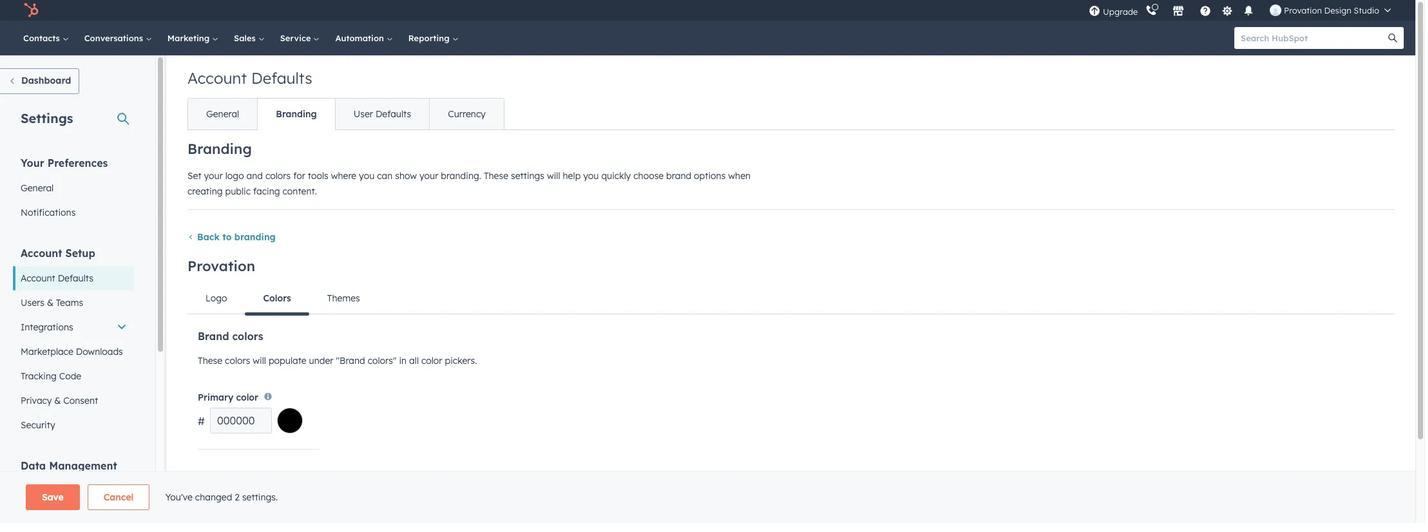 Task type: vqa. For each thing, say whether or not it's contained in the screenshot.
"Website" in the Website button
no



Task type: locate. For each thing, give the bounding box(es) containing it.
quickly
[[602, 170, 631, 182]]

notifications
[[21, 207, 76, 218]]

account defaults link
[[13, 266, 135, 291]]

colors
[[265, 170, 291, 182], [232, 330, 263, 343], [225, 355, 250, 367], [247, 500, 274, 511]]

1 vertical spatial will
[[253, 355, 266, 367]]

1 horizontal spatial you
[[583, 170, 599, 182]]

you right the help
[[583, 170, 599, 182]]

account defaults down sales link
[[188, 68, 312, 88]]

0 vertical spatial will
[[547, 170, 560, 182]]

cancel
[[104, 492, 134, 503]]

0 horizontal spatial you
[[359, 170, 375, 182]]

import colors from url button
[[198, 498, 320, 515]]

2 your from the left
[[420, 170, 438, 182]]

navigation containing general
[[188, 98, 504, 130]]

0 horizontal spatial provation
[[188, 257, 255, 275]]

management
[[49, 460, 117, 472]]

when
[[728, 170, 751, 182]]

users & teams
[[21, 297, 83, 309]]

creating
[[188, 186, 223, 197]]

general link up logo
[[188, 99, 257, 130]]

import colors from url
[[209, 500, 320, 511]]

1 horizontal spatial general link
[[188, 99, 257, 130]]

service
[[280, 33, 314, 43]]

1 vertical spatial branding
[[188, 140, 252, 158]]

defaults for user defaults link
[[376, 108, 411, 120]]

colors right 2
[[247, 500, 274, 511]]

0 vertical spatial defaults
[[251, 68, 312, 88]]

public
[[225, 186, 251, 197]]

objects
[[21, 510, 53, 521]]

1 horizontal spatial general
[[206, 108, 239, 120]]

1 vertical spatial account defaults
[[21, 273, 93, 284]]

account up users
[[21, 273, 55, 284]]

account setup element
[[13, 246, 135, 438]]

1 horizontal spatial provation
[[1285, 5, 1322, 15]]

0 vertical spatial account defaults
[[188, 68, 312, 88]]

2
[[235, 492, 240, 503]]

color
[[421, 355, 442, 367], [236, 392, 258, 404]]

tracking
[[21, 371, 57, 382]]

you've changed 2 settings.
[[165, 492, 278, 503]]

account down marketing 'link'
[[188, 68, 247, 88]]

1 horizontal spatial account defaults
[[188, 68, 312, 88]]

themes link
[[309, 283, 378, 314]]

0 vertical spatial general
[[206, 108, 239, 120]]

marketplace
[[21, 346, 73, 358]]

color up primary color text box
[[236, 392, 258, 404]]

0 horizontal spatial these
[[198, 355, 222, 367]]

will left populate
[[253, 355, 266, 367]]

calling icon image
[[1146, 5, 1158, 17]]

1 horizontal spatial will
[[547, 170, 560, 182]]

you left can
[[359, 170, 375, 182]]

privacy
[[21, 395, 52, 407]]

provation for provation design studio
[[1285, 5, 1322, 15]]

menu
[[1088, 0, 1400, 21]]

tab list containing logo
[[188, 283, 1395, 315]]

1 vertical spatial account
[[21, 247, 62, 260]]

general inside navigation
[[206, 108, 239, 120]]

0 horizontal spatial account defaults
[[21, 273, 93, 284]]

defaults up the "users & teams" link
[[58, 273, 93, 284]]

provation right james peterson 'icon'
[[1285, 5, 1322, 15]]

account for users & teams
[[21, 247, 62, 260]]

options
[[694, 170, 726, 182]]

0 horizontal spatial &
[[47, 297, 53, 309]]

branding
[[234, 231, 276, 243]]

2 horizontal spatial defaults
[[376, 108, 411, 120]]

provation design studio
[[1285, 5, 1380, 15]]

1 you from the left
[[359, 170, 375, 182]]

1 vertical spatial general
[[21, 182, 54, 194]]

james peterson image
[[1270, 5, 1282, 16]]

colors up facing
[[265, 170, 291, 182]]

branding up logo
[[188, 140, 252, 158]]

1 vertical spatial &
[[54, 395, 61, 407]]

1 horizontal spatial &
[[54, 395, 61, 407]]

1 horizontal spatial defaults
[[251, 68, 312, 88]]

account for branding
[[188, 68, 247, 88]]

&
[[47, 297, 53, 309], [54, 395, 61, 407]]

defaults up branding link
[[251, 68, 312, 88]]

1 horizontal spatial these
[[484, 170, 509, 182]]

can
[[377, 170, 393, 182]]

search image
[[1389, 34, 1398, 43]]

colors"
[[368, 355, 397, 367]]

provation down to
[[188, 257, 255, 275]]

your right show
[[420, 170, 438, 182]]

& right privacy
[[54, 395, 61, 407]]

account defaults
[[188, 68, 312, 88], [21, 273, 93, 284]]

in
[[399, 355, 407, 367]]

general down your
[[21, 182, 54, 194]]

these
[[484, 170, 509, 182], [198, 355, 222, 367]]

security
[[21, 420, 55, 431]]

colors inside button
[[247, 500, 274, 511]]

your up creating
[[204, 170, 223, 182]]

automation
[[335, 33, 387, 43]]

brand colors
[[198, 330, 263, 343]]

currency link
[[429, 99, 504, 130]]

account left setup
[[21, 247, 62, 260]]

colors for these
[[225, 355, 250, 367]]

Search HubSpot search field
[[1235, 27, 1393, 49]]

#
[[198, 415, 205, 428]]

colors down "brand colors"
[[225, 355, 250, 367]]

1 vertical spatial defaults
[[376, 108, 411, 120]]

1 vertical spatial color
[[236, 392, 258, 404]]

conversations
[[84, 33, 146, 43]]

0 vertical spatial &
[[47, 297, 53, 309]]

0 horizontal spatial general
[[21, 182, 54, 194]]

dashboard
[[21, 75, 71, 86]]

will
[[547, 170, 560, 182], [253, 355, 266, 367]]

general for your
[[21, 182, 54, 194]]

all
[[409, 355, 419, 367]]

account defaults up 'users & teams'
[[21, 273, 93, 284]]

defaults inside navigation
[[376, 108, 411, 120]]

general link for account
[[188, 99, 257, 130]]

1 horizontal spatial color
[[421, 355, 442, 367]]

1 vertical spatial provation
[[188, 257, 255, 275]]

hubspot image
[[23, 3, 39, 18]]

0 horizontal spatial branding
[[188, 140, 252, 158]]

branding up for
[[276, 108, 317, 120]]

2 vertical spatial defaults
[[58, 273, 93, 284]]

help button
[[1195, 0, 1217, 21]]

account defaults inside account defaults link
[[21, 273, 93, 284]]

primary
[[198, 392, 234, 404]]

general inside your preferences element
[[21, 182, 54, 194]]

0 vertical spatial color
[[421, 355, 442, 367]]

1 vertical spatial general link
[[13, 176, 135, 200]]

colors right brand
[[232, 330, 263, 343]]

contacts link
[[15, 21, 77, 55]]

tracking code link
[[13, 364, 135, 389]]

defaults right user
[[376, 108, 411, 120]]

notifications image
[[1243, 6, 1255, 17]]

general up logo
[[206, 108, 239, 120]]

0 horizontal spatial general link
[[13, 176, 135, 200]]

provation design studio button
[[1263, 0, 1399, 21]]

tab list
[[188, 283, 1395, 315]]

1 your from the left
[[204, 170, 223, 182]]

facing
[[253, 186, 280, 197]]

content.
[[283, 186, 317, 197]]

these left settings
[[484, 170, 509, 182]]

populate
[[269, 355, 307, 367]]

0 vertical spatial account
[[188, 68, 247, 88]]

0 vertical spatial provation
[[1285, 5, 1322, 15]]

navigation
[[188, 98, 504, 130]]

0 vertical spatial general link
[[188, 99, 257, 130]]

& for users
[[47, 297, 53, 309]]

0 horizontal spatial defaults
[[58, 273, 93, 284]]

integrations
[[21, 322, 73, 333]]

save button
[[26, 485, 80, 510]]

these down brand
[[198, 355, 222, 367]]

general link down preferences
[[13, 176, 135, 200]]

hubspot link
[[15, 3, 48, 18]]

1 horizontal spatial your
[[420, 170, 438, 182]]

studio
[[1354, 5, 1380, 15]]

provation inside popup button
[[1285, 5, 1322, 15]]

settings link
[[1219, 4, 1236, 17]]

1 vertical spatial these
[[198, 355, 222, 367]]

teams
[[56, 297, 83, 309]]

automation link
[[328, 21, 401, 55]]

0 horizontal spatial your
[[204, 170, 223, 182]]

branding link
[[257, 99, 335, 130]]

"brand
[[336, 355, 365, 367]]

to
[[222, 231, 232, 243]]

code
[[59, 371, 81, 382]]

primary color
[[198, 392, 258, 404]]

color right the all
[[421, 355, 442, 367]]

colors
[[263, 293, 291, 304]]

0 vertical spatial these
[[484, 170, 509, 182]]

& right users
[[47, 297, 53, 309]]

these inside the set your logo and colors for tools where you can show your branding. these settings will help you quickly choose brand options when creating public facing content.
[[484, 170, 509, 182]]

defaults inside account setup element
[[58, 273, 93, 284]]

0 vertical spatial branding
[[276, 108, 317, 120]]

defaults
[[251, 68, 312, 88], [376, 108, 411, 120], [58, 273, 93, 284]]

themes
[[327, 293, 360, 304]]

users
[[21, 297, 44, 309]]

search button
[[1382, 27, 1404, 49]]

will left the help
[[547, 170, 560, 182]]



Task type: describe. For each thing, give the bounding box(es) containing it.
currency
[[448, 108, 486, 120]]

your
[[21, 157, 44, 170]]

user
[[354, 108, 373, 120]]

reporting
[[408, 33, 452, 43]]

and
[[247, 170, 263, 182]]

user defaults
[[354, 108, 411, 120]]

settings
[[21, 110, 73, 126]]

settings image
[[1222, 5, 1233, 17]]

where
[[331, 170, 357, 182]]

menu containing provation design studio
[[1088, 0, 1400, 21]]

logo
[[206, 293, 227, 304]]

import
[[212, 500, 244, 511]]

back
[[197, 231, 220, 243]]

brand
[[198, 330, 229, 343]]

properties link
[[13, 479, 135, 503]]

changed
[[195, 492, 232, 503]]

back to branding button
[[188, 231, 276, 243]]

tracking code
[[21, 371, 81, 382]]

marketing link
[[160, 21, 226, 55]]

general for account
[[206, 108, 239, 120]]

upgrade image
[[1089, 5, 1101, 17]]

marketplaces button
[[1165, 0, 1192, 21]]

help image
[[1200, 6, 1212, 17]]

data
[[21, 460, 46, 472]]

objects button
[[13, 503, 135, 523]]

url
[[301, 500, 320, 511]]

defaults for account defaults link
[[58, 273, 93, 284]]

Primary color text field
[[210, 408, 272, 434]]

logo
[[225, 170, 244, 182]]

will inside the set your logo and colors for tools where you can show your branding. these settings will help you quickly choose brand options when creating public facing content.
[[547, 170, 560, 182]]

users & teams link
[[13, 291, 135, 315]]

data management
[[21, 460, 117, 472]]

marketplace downloads link
[[13, 340, 135, 364]]

colors for brand
[[232, 330, 263, 343]]

consent
[[63, 395, 98, 407]]

conversations link
[[77, 21, 160, 55]]

sales link
[[226, 21, 272, 55]]

upgrade
[[1103, 6, 1138, 16]]

dashboard link
[[0, 68, 79, 94]]

2 you from the left
[[583, 170, 599, 182]]

service link
[[272, 21, 328, 55]]

you've
[[165, 492, 193, 503]]

colors for import
[[247, 500, 274, 511]]

notifications button
[[1238, 0, 1260, 21]]

set your logo and colors for tools where you can show your branding. these settings will help you quickly choose brand options when creating public facing content.
[[188, 170, 751, 197]]

brand
[[666, 170, 692, 182]]

save
[[42, 492, 64, 503]]

0 horizontal spatial will
[[253, 355, 266, 367]]

help
[[563, 170, 581, 182]]

2 vertical spatial account
[[21, 273, 55, 284]]

your preferences element
[[13, 156, 135, 225]]

settings.
[[242, 492, 278, 503]]

pickers.
[[445, 355, 477, 367]]

provation for provation
[[188, 257, 255, 275]]

notifications link
[[13, 200, 135, 225]]

data management element
[[13, 459, 135, 523]]

these colors will populate under "brand colors" in all color pickers.
[[198, 355, 477, 367]]

show
[[395, 170, 417, 182]]

design
[[1325, 5, 1352, 15]]

1 horizontal spatial branding
[[276, 108, 317, 120]]

& for privacy
[[54, 395, 61, 407]]

sales
[[234, 33, 258, 43]]

security link
[[13, 413, 135, 438]]

user defaults link
[[335, 99, 429, 130]]

integrations button
[[13, 315, 135, 340]]

branding.
[[441, 170, 481, 182]]

properties
[[21, 485, 64, 497]]

preferences
[[48, 157, 108, 170]]

back to branding
[[197, 231, 276, 243]]

cancel button
[[88, 485, 150, 510]]

choose
[[634, 170, 664, 182]]

general link for your
[[13, 176, 135, 200]]

colors link
[[245, 283, 309, 315]]

0 horizontal spatial color
[[236, 392, 258, 404]]

account setup
[[21, 247, 95, 260]]

marketing
[[167, 33, 212, 43]]

settings
[[511, 170, 545, 182]]

set
[[188, 170, 201, 182]]

from
[[277, 500, 299, 511]]

tools
[[308, 170, 329, 182]]

under
[[309, 355, 334, 367]]

logo link
[[188, 283, 245, 314]]

downloads
[[76, 346, 123, 358]]

calling icon button
[[1141, 2, 1163, 19]]

setup
[[65, 247, 95, 260]]

reporting link
[[401, 21, 466, 55]]

colors inside the set your logo and colors for tools where you can show your branding. these settings will help you quickly choose brand options when creating public facing content.
[[265, 170, 291, 182]]

marketplaces image
[[1173, 6, 1185, 17]]



